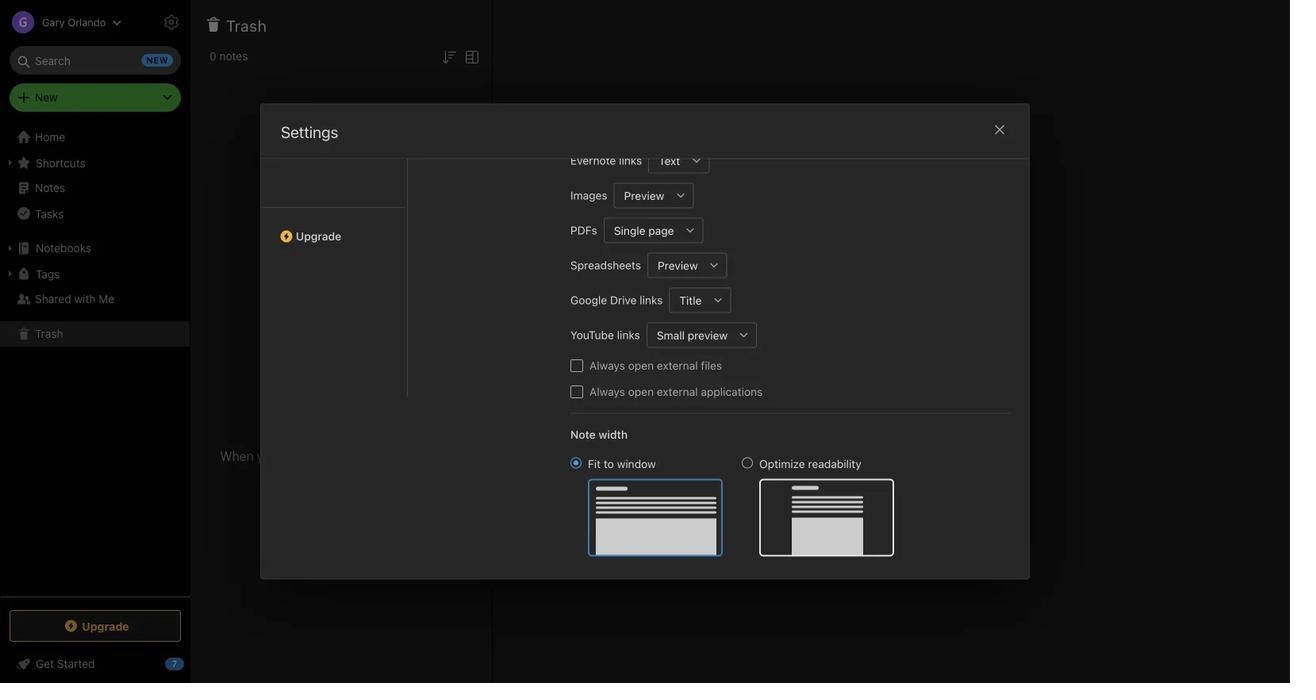 Task type: locate. For each thing, give the bounding box(es) containing it.
0 horizontal spatial upgrade
[[82, 619, 129, 633]]

text button
[[648, 148, 684, 173]]

preview for spreadsheets
[[658, 259, 698, 272]]

links right drive
[[640, 294, 663, 307]]

0 horizontal spatial trash
[[35, 327, 63, 340]]

0 vertical spatial upgrade
[[296, 230, 341, 243]]

preview button up the single page button
[[614, 183, 668, 208]]

to
[[604, 457, 614, 471], [268, 468, 280, 483]]

optimize
[[759, 457, 805, 471]]

Optimize readability radio
[[742, 457, 753, 469]]

new button
[[10, 83, 181, 112]]

0 vertical spatial notes
[[219, 50, 248, 63]]

preview inside field
[[624, 189, 664, 202]]

notebooks link
[[0, 236, 190, 261]]

shortcuts
[[36, 156, 86, 169]]

Choose default view option for Images field
[[614, 183, 694, 208]]

0 notes
[[209, 50, 248, 63]]

0 vertical spatial preview button
[[614, 183, 668, 208]]

trash down the shared
[[35, 327, 63, 340]]

1 vertical spatial preview
[[658, 259, 698, 272]]

open up always open external applications
[[628, 359, 654, 372]]

notes up or
[[311, 449, 344, 464]]

1 open from the top
[[628, 359, 654, 372]]

optimize readability
[[759, 457, 861, 471]]

1 vertical spatial external
[[657, 385, 698, 398]]

0 vertical spatial trash
[[226, 16, 267, 35]]

0 vertical spatial upgrade button
[[261, 207, 407, 249]]

to inside when you have notes in the trash, click '...' to restore or delete them.
[[268, 468, 280, 483]]

shared
[[35, 292, 71, 305]]

notes right '0'
[[219, 50, 248, 63]]

always open external files
[[590, 359, 722, 372]]

preview button
[[614, 183, 668, 208], [647, 253, 702, 278]]

1 horizontal spatial to
[[604, 457, 614, 471]]

2 always from the top
[[590, 385, 625, 398]]

1 horizontal spatial notes
[[311, 449, 344, 464]]

notes
[[219, 50, 248, 63], [311, 449, 344, 464]]

1 vertical spatial notes
[[311, 449, 344, 464]]

open for always open external applications
[[628, 385, 654, 398]]

settings
[[281, 123, 338, 141]]

readability
[[808, 457, 861, 471]]

home
[[35, 131, 65, 144]]

0 horizontal spatial to
[[268, 468, 280, 483]]

1 vertical spatial preview button
[[647, 253, 702, 278]]

trash up 0 notes
[[226, 16, 267, 35]]

preview
[[688, 329, 728, 342]]

tags
[[36, 267, 60, 280]]

to down you
[[268, 468, 280, 483]]

0 vertical spatial external
[[657, 359, 698, 372]]

preview up title button
[[658, 259, 698, 272]]

note
[[570, 428, 596, 441]]

always right always open external applications option
[[590, 385, 625, 398]]

close image
[[990, 120, 1009, 139]]

evernote links
[[570, 154, 642, 167]]

preview up single page at the top of page
[[624, 189, 664, 202]]

images
[[570, 189, 607, 202]]

have
[[281, 449, 308, 464]]

fit to window
[[588, 457, 656, 471]]

to inside option group
[[604, 457, 614, 471]]

0
[[209, 50, 216, 63]]

None search field
[[21, 46, 170, 75]]

tab list
[[428, 0, 558, 397]]

0 vertical spatial preview
[[624, 189, 664, 202]]

external
[[657, 359, 698, 372], [657, 385, 698, 398]]

upgrade
[[296, 230, 341, 243], [82, 619, 129, 633]]

trash,
[[382, 449, 415, 464]]

1 vertical spatial upgrade
[[82, 619, 129, 633]]

fit
[[588, 457, 601, 471]]

the
[[360, 449, 379, 464]]

them.
[[381, 468, 414, 483]]

2 external from the top
[[657, 385, 698, 398]]

width
[[599, 428, 628, 441]]

1 vertical spatial links
[[640, 294, 663, 307]]

files
[[701, 359, 722, 372]]

delete
[[342, 468, 378, 483]]

external up always open external applications
[[657, 359, 698, 372]]

1 horizontal spatial upgrade
[[296, 230, 341, 243]]

2 open from the top
[[628, 385, 654, 398]]

tree
[[0, 125, 190, 596]]

Choose default view option for PDFs field
[[604, 218, 703, 243]]

always right always open external files option
[[590, 359, 625, 372]]

tags button
[[0, 261, 190, 286]]

1 vertical spatial trash
[[35, 327, 63, 340]]

1 always from the top
[[590, 359, 625, 372]]

1 external from the top
[[657, 359, 698, 372]]

youtube links
[[570, 328, 640, 342]]

upgrade for the right upgrade 'popup button'
[[296, 230, 341, 243]]

upgrade button
[[261, 207, 407, 249], [10, 610, 181, 642]]

0 vertical spatial open
[[628, 359, 654, 372]]

trash link
[[0, 321, 190, 347]]

links
[[619, 154, 642, 167], [640, 294, 663, 307], [617, 328, 640, 342]]

tasks button
[[0, 201, 190, 226]]

0 vertical spatial always
[[590, 359, 625, 372]]

external down "always open external files"
[[657, 385, 698, 398]]

external for files
[[657, 359, 698, 372]]

shortcuts button
[[0, 150, 190, 175]]

Always open external applications checkbox
[[570, 386, 583, 398]]

preview button up title button
[[647, 253, 702, 278]]

option group containing fit to window
[[570, 456, 894, 557]]

always
[[590, 359, 625, 372], [590, 385, 625, 398]]

1 vertical spatial always
[[590, 385, 625, 398]]

Choose default view option for Evernote links field
[[648, 148, 710, 173]]

always for always open external files
[[590, 359, 625, 372]]

links down drive
[[617, 328, 640, 342]]

links left text button
[[619, 154, 642, 167]]

0 horizontal spatial notes
[[219, 50, 248, 63]]

0 vertical spatial links
[[619, 154, 642, 167]]

open
[[628, 359, 654, 372], [628, 385, 654, 398]]

option group
[[570, 456, 894, 557]]

always open external applications
[[590, 385, 763, 398]]

2 vertical spatial links
[[617, 328, 640, 342]]

open down "always open external files"
[[628, 385, 654, 398]]

small
[[657, 329, 685, 342]]

trash
[[226, 16, 267, 35], [35, 327, 63, 340]]

1 vertical spatial open
[[628, 385, 654, 398]]

to right fit
[[604, 457, 614, 471]]

links for evernote links
[[619, 154, 642, 167]]

preview
[[624, 189, 664, 202], [658, 259, 698, 272]]

preview inside choose default view option for spreadsheets field
[[658, 259, 698, 272]]

1 vertical spatial upgrade button
[[10, 610, 181, 642]]



Task type: vqa. For each thing, say whether or not it's contained in the screenshot.


Task type: describe. For each thing, give the bounding box(es) containing it.
spreadsheets
[[570, 259, 641, 272]]

title button
[[669, 288, 706, 313]]

evernote
[[570, 154, 616, 167]]

preview for images
[[624, 189, 664, 202]]

Always open external files checkbox
[[570, 359, 583, 372]]

1 horizontal spatial trash
[[226, 16, 267, 35]]

links for youtube links
[[617, 328, 640, 342]]

pdfs
[[570, 224, 597, 237]]

new
[[35, 91, 58, 104]]

you
[[257, 449, 278, 464]]

Choose default view option for Spreadsheets field
[[647, 253, 727, 278]]

with
[[74, 292, 96, 305]]

settings image
[[162, 13, 181, 32]]

external for applications
[[657, 385, 698, 398]]

preview button for spreadsheets
[[647, 253, 702, 278]]

notebooks
[[36, 242, 91, 255]]

shared with me link
[[0, 286, 190, 312]]

google drive links
[[570, 294, 663, 307]]

in
[[347, 449, 357, 464]]

Search text field
[[21, 46, 170, 75]]

restore
[[283, 468, 324, 483]]

notes link
[[0, 175, 190, 201]]

note window - empty element
[[493, 0, 1290, 683]]

always for always open external applications
[[590, 385, 625, 398]]

Choose default view option for Google Drive links field
[[669, 288, 731, 313]]

click
[[418, 449, 445, 464]]

notes inside when you have notes in the trash, click '...' to restore or delete them.
[[311, 449, 344, 464]]

drive
[[610, 294, 637, 307]]

small preview button
[[646, 323, 732, 348]]

text
[[659, 154, 680, 167]]

'...'
[[448, 449, 462, 464]]

0 horizontal spatial upgrade button
[[10, 610, 181, 642]]

page
[[648, 224, 674, 237]]

shared with me
[[35, 292, 114, 305]]

small preview
[[657, 329, 728, 342]]

me
[[99, 292, 114, 305]]

window
[[617, 457, 656, 471]]

or
[[327, 468, 339, 483]]

single page button
[[604, 218, 678, 243]]

expand notebooks image
[[4, 242, 17, 255]]

tasks
[[35, 207, 64, 220]]

single
[[614, 224, 645, 237]]

Choose default view option for YouTube links field
[[646, 323, 757, 348]]

expand tags image
[[4, 267, 17, 280]]

Fit to window radio
[[570, 457, 582, 469]]

upgrade for upgrade 'popup button' to the left
[[82, 619, 129, 633]]

youtube
[[570, 328, 614, 342]]

single page
[[614, 224, 674, 237]]

preview button for images
[[614, 183, 668, 208]]

open for always open external files
[[628, 359, 654, 372]]

notes
[[35, 181, 65, 194]]

google
[[570, 294, 607, 307]]

when you have notes in the trash, click '...' to restore or delete them.
[[220, 449, 462, 483]]

tree containing home
[[0, 125, 190, 596]]

applications
[[701, 385, 763, 398]]

note width
[[570, 428, 628, 441]]

home link
[[0, 125, 190, 150]]

1 horizontal spatial upgrade button
[[261, 207, 407, 249]]

title
[[679, 294, 702, 307]]

when
[[220, 449, 254, 464]]



